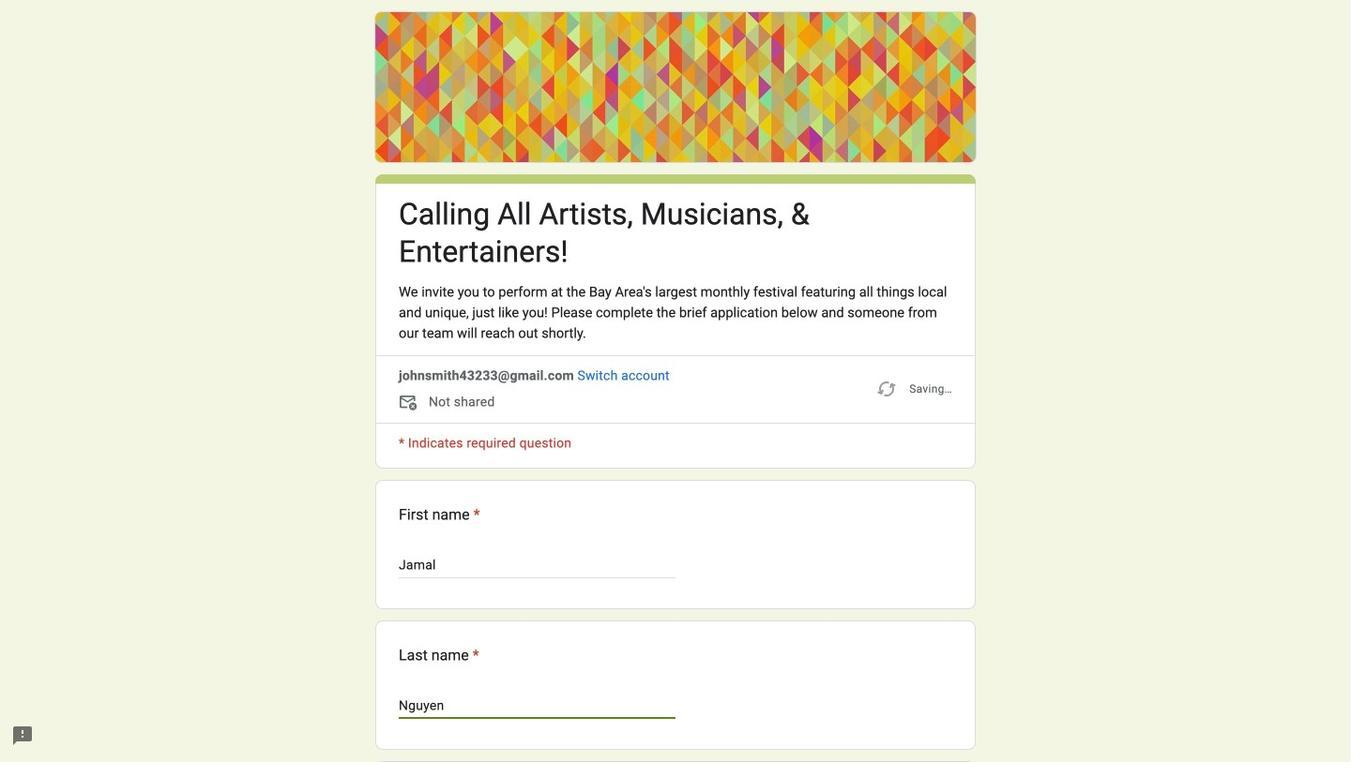 Task type: vqa. For each thing, say whether or not it's contained in the screenshot.
PELLING
no



Task type: locate. For each thing, give the bounding box(es) containing it.
0 vertical spatial heading
[[399, 196, 952, 271]]

report a problem to google image
[[11, 725, 34, 748]]

list item
[[375, 762, 976, 763]]

required question element
[[470, 504, 480, 526], [469, 645, 479, 667]]

1 vertical spatial heading
[[399, 504, 480, 526]]

heading
[[399, 196, 952, 271], [399, 504, 480, 526], [399, 645, 479, 667]]

0 vertical spatial required question element
[[470, 504, 480, 526]]

1 heading from the top
[[399, 196, 952, 271]]

1 vertical spatial required question element
[[469, 645, 479, 667]]

None text field
[[399, 695, 676, 718]]

required question element for second heading from the top of the page
[[470, 504, 480, 526]]

status
[[876, 367, 952, 412]]

2 vertical spatial heading
[[399, 645, 479, 667]]

list
[[375, 480, 976, 763]]

your email and google account are not part of your response image
[[399, 393, 429, 416], [399, 393, 421, 416]]

None text field
[[399, 554, 676, 577]]



Task type: describe. For each thing, give the bounding box(es) containing it.
3 heading from the top
[[399, 645, 479, 667]]

2 heading from the top
[[399, 504, 480, 526]]

required question element for 3rd heading
[[469, 645, 479, 667]]



